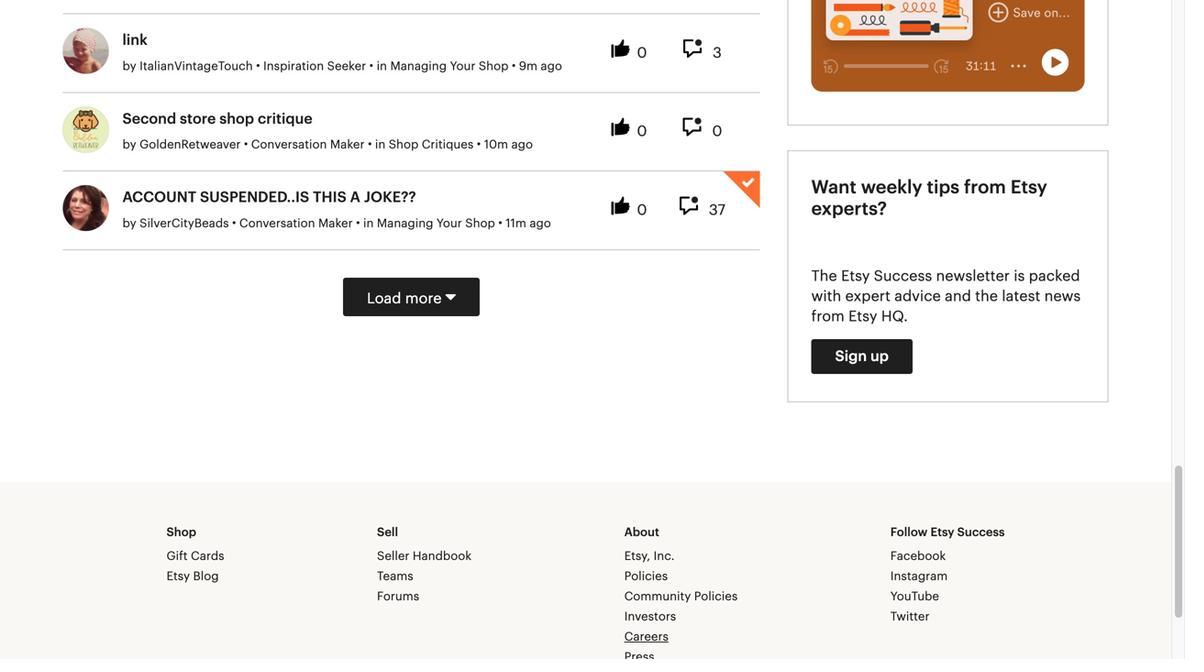 Task type: vqa. For each thing, say whether or not it's contained in the screenshot.
middle the is
no



Task type: describe. For each thing, give the bounding box(es) containing it.
silvercitybeads image
[[63, 185, 109, 231]]

facebook instagram youtube twitter
[[890, 551, 948, 623]]

critiques
[[422, 139, 474, 151]]

load more button
[[343, 278, 480, 317]]

the
[[811, 269, 837, 284]]

shop
[[219, 112, 254, 126]]

want
[[811, 178, 857, 197]]

maker for critique
[[330, 139, 365, 151]]

1 horizontal spatial policies
[[694, 591, 738, 603]]

load
[[367, 292, 401, 306]]

managing for account suspended..is this a joke??
[[377, 218, 433, 230]]

italianvintagetouch
[[140, 60, 253, 72]]

this
[[313, 190, 347, 205]]

community
[[624, 591, 691, 603]]

by for link
[[122, 60, 136, 72]]

more
[[405, 292, 442, 306]]

ago for critique
[[511, 139, 533, 151]]

hq.
[[881, 309, 908, 324]]

by for account suspended..is this a joke??
[[122, 218, 136, 230]]

0 vertical spatial ago
[[541, 60, 562, 72]]

the etsy success newsletter is packed with expert advice and the latest news from etsy hq.
[[811, 269, 1081, 324]]

seller handbook link
[[377, 551, 472, 563]]

0 text field
[[637, 46, 647, 65]]

facebook link
[[890, 551, 946, 563]]

italianvintagetouch image
[[63, 28, 109, 74]]

community policies link
[[624, 591, 738, 603]]

investors link
[[624, 611, 676, 623]]

handbook
[[413, 551, 472, 563]]

and
[[945, 289, 971, 304]]

managing for link
[[390, 60, 447, 72]]

link link
[[122, 30, 147, 51]]

expert
[[845, 289, 890, 304]]

10m
[[484, 139, 508, 151]]

in managing your shop for account suspended..is this a joke??
[[363, 218, 495, 230]]

seeker
[[327, 60, 366, 72]]

9m
[[519, 60, 537, 72]]

shop left critiques
[[389, 139, 419, 151]]

0 vertical spatial policies
[[624, 571, 668, 583]]

replies image for 3
[[683, 39, 710, 60]]

forums link
[[377, 591, 419, 603]]

a
[[350, 190, 360, 205]]

goldenretweaver image
[[63, 107, 109, 152]]

teams link
[[377, 571, 413, 583]]

0 down 3 text box
[[712, 124, 722, 139]]

goldenretweaver link
[[140, 135, 241, 155]]

shop critiques link
[[389, 139, 474, 151]]

9m ago
[[519, 60, 562, 72]]

careers
[[624, 631, 668, 643]]

policies link
[[624, 571, 668, 583]]

cards
[[191, 551, 224, 563]]

joke??
[[364, 190, 416, 205]]

replies image for 0
[[683, 118, 709, 139]]

in shop critiques
[[375, 139, 474, 151]]

your for link
[[450, 60, 475, 72]]

account suspended..is this a joke??
[[122, 190, 416, 205]]

in for critique
[[375, 139, 385, 151]]

conversation for this
[[239, 218, 315, 230]]

3
[[713, 46, 722, 60]]

seller handbook teams forums
[[377, 551, 472, 603]]

italianvintagetouch link
[[140, 56, 253, 77]]

forums
[[377, 591, 419, 603]]

twitter
[[890, 611, 930, 623]]

gift
[[166, 551, 188, 563]]

blog
[[193, 571, 219, 583]]

second
[[122, 112, 176, 126]]

by for second store shop critique
[[122, 139, 136, 151]]

packed
[[1029, 269, 1080, 284]]

conversation maker for critique
[[251, 139, 368, 151]]

account
[[122, 190, 196, 205]]

is
[[1014, 269, 1025, 284]]

gift cards etsy blog
[[166, 551, 224, 583]]

want weekly tips from etsy experts? heading
[[811, 178, 1047, 218]]

investors
[[624, 611, 676, 623]]

etsy inside gift cards etsy blog
[[166, 571, 190, 583]]

gift cards link
[[166, 551, 224, 563]]

the
[[975, 289, 998, 304]]

likes image for 37
[[611, 197, 634, 218]]

careers link
[[624, 631, 668, 643]]

second store shop critique link
[[122, 109, 312, 130]]

11m ago
[[506, 218, 551, 230]]

teams
[[377, 571, 413, 583]]

store
[[180, 112, 216, 126]]

inc.
[[654, 551, 675, 563]]

37 Replies text field
[[709, 203, 725, 222]]

latest
[[1002, 289, 1040, 304]]

by italianvintagetouch
[[122, 60, 253, 72]]

your for account suspended..is this a joke??
[[436, 218, 462, 230]]

follow
[[890, 527, 928, 539]]

shop left '11m'
[[465, 218, 495, 230]]

facebook
[[890, 551, 946, 563]]

0 text field for 0
[[637, 124, 647, 144]]

want weekly tips from etsy experts?
[[811, 178, 1047, 218]]

0 vertical spatial in
[[377, 60, 387, 72]]

etsy blog link
[[166, 571, 219, 583]]



Task type: locate. For each thing, give the bounding box(es) containing it.
replies image up 37
[[683, 118, 709, 139]]

1 vertical spatial conversation maker
[[239, 218, 356, 230]]

managing your shop link
[[390, 60, 509, 72], [377, 218, 495, 230]]

youtube link
[[890, 591, 939, 603]]

likes image for 0
[[611, 118, 634, 139]]

conversation down 'critique'
[[251, 139, 327, 151]]

2 vertical spatial by
[[122, 218, 136, 230]]

managing right "seeker"
[[390, 60, 447, 72]]

conversation maker for a
[[239, 218, 356, 230]]

policies right "community"
[[694, 591, 738, 603]]

1 horizontal spatial success
[[957, 527, 1005, 539]]

managing down 'joke??'
[[377, 218, 433, 230]]

0 left 37
[[637, 203, 647, 218]]

etsy,
[[624, 551, 650, 563]]

silvercitybeads link
[[140, 214, 229, 234]]

weekly
[[861, 178, 922, 197]]

inspiration seeker
[[263, 60, 369, 72]]

0 for 37
[[637, 203, 647, 218]]

managing your shop link up critiques
[[390, 60, 509, 72]]

0 vertical spatial conversation
[[251, 139, 327, 151]]

sign up link
[[811, 339, 913, 374]]

sell
[[377, 527, 398, 539]]

1 vertical spatial policies
[[694, 591, 738, 603]]

by goldenretweaver
[[122, 139, 241, 151]]

success up advice
[[874, 269, 932, 284]]

1 by from the top
[[122, 60, 136, 72]]

etsy
[[1010, 178, 1047, 197], [841, 269, 870, 284], [848, 309, 877, 324], [930, 527, 954, 539], [166, 571, 190, 583]]

maker down the this
[[318, 218, 353, 230]]

about
[[624, 527, 659, 539]]

2 vertical spatial in
[[363, 218, 374, 230]]

1 vertical spatial conversation
[[239, 218, 315, 230]]

0 vertical spatial by
[[122, 60, 136, 72]]

success for the
[[874, 269, 932, 284]]

second store shop critique
[[122, 112, 312, 126]]

managing your shop link for account suspended..is this a joke??
[[377, 218, 495, 230]]

likes image
[[611, 39, 634, 60], [611, 118, 634, 139], [611, 197, 634, 218]]

0 vertical spatial likes image
[[611, 39, 634, 60]]

by silvercitybeads
[[122, 218, 229, 230]]

0 down 0 text field
[[637, 124, 647, 139]]

0 horizontal spatial policies
[[624, 571, 668, 583]]

from down with
[[811, 309, 845, 324]]

shop left 9m
[[479, 60, 509, 72]]

by down link 'link'
[[122, 60, 136, 72]]

0 vertical spatial in managing your shop
[[377, 60, 509, 72]]

ago right 10m
[[511, 139, 533, 151]]

0 left the 3
[[637, 46, 647, 60]]

in managing your shop for link
[[377, 60, 509, 72]]

0 text field
[[637, 124, 647, 144], [712, 124, 722, 144], [637, 203, 647, 222]]

0 vertical spatial from
[[964, 178, 1006, 197]]

0 for 3
[[637, 46, 647, 60]]

critique
[[258, 112, 312, 126]]

from
[[964, 178, 1006, 197], [811, 309, 845, 324]]

by down second
[[122, 139, 136, 151]]

conversation down account suspended..is this a joke?? link
[[239, 218, 315, 230]]

0 vertical spatial replies image
[[683, 39, 710, 60]]

1 vertical spatial managing
[[377, 218, 433, 230]]

1 vertical spatial from
[[811, 309, 845, 324]]

etsy right 'tips'
[[1010, 178, 1047, 197]]

1 vertical spatial in managing your shop
[[363, 218, 495, 230]]

0 text field left 37 text field
[[637, 203, 647, 222]]

success right 'follow'
[[957, 527, 1005, 539]]

3 likes image from the top
[[611, 197, 634, 218]]

2 vertical spatial replies image
[[680, 197, 706, 218]]

1 vertical spatial managing your shop link
[[377, 218, 495, 230]]

0 text field for 37
[[637, 203, 647, 222]]

from inside want weekly tips from etsy experts?
[[964, 178, 1006, 197]]

1 vertical spatial by
[[122, 139, 136, 151]]

11m
[[506, 218, 526, 230]]

maker
[[330, 139, 365, 151], [318, 218, 353, 230]]

ago right 9m
[[541, 60, 562, 72]]

3 Replies text field
[[713, 46, 722, 65]]

from inside the etsy success newsletter is packed with expert advice and the latest news from etsy hq.
[[811, 309, 845, 324]]

up
[[870, 349, 889, 364]]

news
[[1044, 289, 1081, 304]]

conversation maker down 'critique'
[[251, 139, 368, 151]]

suspended..is
[[200, 190, 309, 205]]

3 by from the top
[[122, 218, 136, 230]]

managing your shop link down 'joke??'
[[377, 218, 495, 230]]

newsletter
[[936, 269, 1010, 284]]

0 horizontal spatial from
[[811, 309, 845, 324]]

from right 'tips'
[[964, 178, 1006, 197]]

by down account
[[122, 218, 136, 230]]

replies image for 37
[[680, 197, 706, 218]]

1 vertical spatial success
[[957, 527, 1005, 539]]

ago right '11m'
[[530, 218, 551, 230]]

policies down etsy, inc. link
[[624, 571, 668, 583]]

0 vertical spatial managing your shop link
[[390, 60, 509, 72]]

shop
[[479, 60, 509, 72], [389, 139, 419, 151], [465, 218, 495, 230], [166, 527, 196, 539]]

2 vertical spatial likes image
[[611, 197, 634, 218]]

inspiration
[[263, 60, 324, 72]]

experts?
[[811, 200, 887, 218]]

instagram
[[890, 571, 948, 583]]

in managing your shop up critiques
[[377, 60, 509, 72]]

goldenretweaver
[[140, 139, 241, 151]]

in left shop critiques link
[[375, 139, 385, 151]]

managing
[[390, 60, 447, 72], [377, 218, 433, 230]]

1 vertical spatial replies image
[[683, 118, 709, 139]]

in managing your shop down 'joke??'
[[363, 218, 495, 230]]

0 vertical spatial conversation maker
[[251, 139, 368, 151]]

37
[[709, 203, 725, 218]]

0 text field up 37
[[712, 124, 722, 144]]

10m ago
[[484, 139, 533, 151]]

1 vertical spatial in
[[375, 139, 385, 151]]

1 horizontal spatial from
[[964, 178, 1006, 197]]

ago
[[541, 60, 562, 72], [511, 139, 533, 151], [530, 218, 551, 230]]

conversation for shop
[[251, 139, 327, 151]]

1 likes image from the top
[[611, 39, 634, 60]]

managing your shop link for link
[[390, 60, 509, 72]]

2 vertical spatial ago
[[530, 218, 551, 230]]

1 vertical spatial likes image
[[611, 118, 634, 139]]

with
[[811, 289, 841, 304]]

silvercitybeads
[[140, 218, 229, 230]]

0 vertical spatial success
[[874, 269, 932, 284]]

2 by from the top
[[122, 139, 136, 151]]

1 vertical spatial ago
[[511, 139, 533, 151]]

likes image for 3
[[611, 39, 634, 60]]

sign up
[[835, 349, 889, 364]]

conversation
[[251, 139, 327, 151], [239, 218, 315, 230]]

2 likes image from the top
[[611, 118, 634, 139]]

your left 9m
[[450, 60, 475, 72]]

your left '11m'
[[436, 218, 462, 230]]

success for follow
[[957, 527, 1005, 539]]

in
[[377, 60, 387, 72], [375, 139, 385, 151], [363, 218, 374, 230]]

0 for 0
[[637, 124, 647, 139]]

etsy, inc. policies community policies investors careers
[[624, 551, 738, 643]]

load more
[[367, 292, 442, 306]]

follow etsy success
[[890, 527, 1005, 539]]

maker up a on the left top
[[330, 139, 365, 151]]

instagram link
[[890, 571, 948, 583]]

policies
[[624, 571, 668, 583], [694, 591, 738, 603]]

0 vertical spatial maker
[[330, 139, 365, 151]]

link
[[122, 33, 147, 48]]

conversation maker
[[251, 139, 368, 151], [239, 218, 356, 230]]

etsy down gift
[[166, 571, 190, 583]]

ago for a
[[530, 218, 551, 230]]

etsy right 'follow'
[[930, 527, 954, 539]]

by
[[122, 60, 136, 72], [122, 139, 136, 151], [122, 218, 136, 230]]

shop up gift
[[166, 527, 196, 539]]

0 horizontal spatial success
[[874, 269, 932, 284]]

etsy inside want weekly tips from etsy experts?
[[1010, 178, 1047, 197]]

in right "seeker"
[[377, 60, 387, 72]]

replies image left 37
[[680, 197, 706, 218]]

1 vertical spatial maker
[[318, 218, 353, 230]]

maker for a
[[318, 218, 353, 230]]

twitter link
[[890, 611, 930, 623]]

in down 'joke??'
[[363, 218, 374, 230]]

0 vertical spatial your
[[450, 60, 475, 72]]

0 vertical spatial managing
[[390, 60, 447, 72]]

sign
[[835, 349, 867, 364]]

in for a
[[363, 218, 374, 230]]

advice
[[894, 289, 941, 304]]

0
[[637, 46, 647, 60], [637, 124, 647, 139], [712, 124, 722, 139], [637, 203, 647, 218]]

replies image left the 3
[[683, 39, 710, 60]]

etsy, inc. link
[[624, 551, 675, 563]]

0 text field down 0 text field
[[637, 124, 647, 144]]

seller
[[377, 551, 409, 563]]

1 vertical spatial your
[[436, 218, 462, 230]]

conversation maker down account suspended..is this a joke?? link
[[239, 218, 356, 230]]

etsy down expert
[[848, 309, 877, 324]]

success
[[874, 269, 932, 284], [957, 527, 1005, 539]]

success inside the etsy success newsletter is packed with expert advice and the latest news from etsy hq.
[[874, 269, 932, 284]]

etsy up expert
[[841, 269, 870, 284]]

account suspended..is this a joke?? link
[[122, 188, 416, 208]]

replies image
[[683, 39, 710, 60], [683, 118, 709, 139], [680, 197, 706, 218]]

youtube
[[890, 591, 939, 603]]



